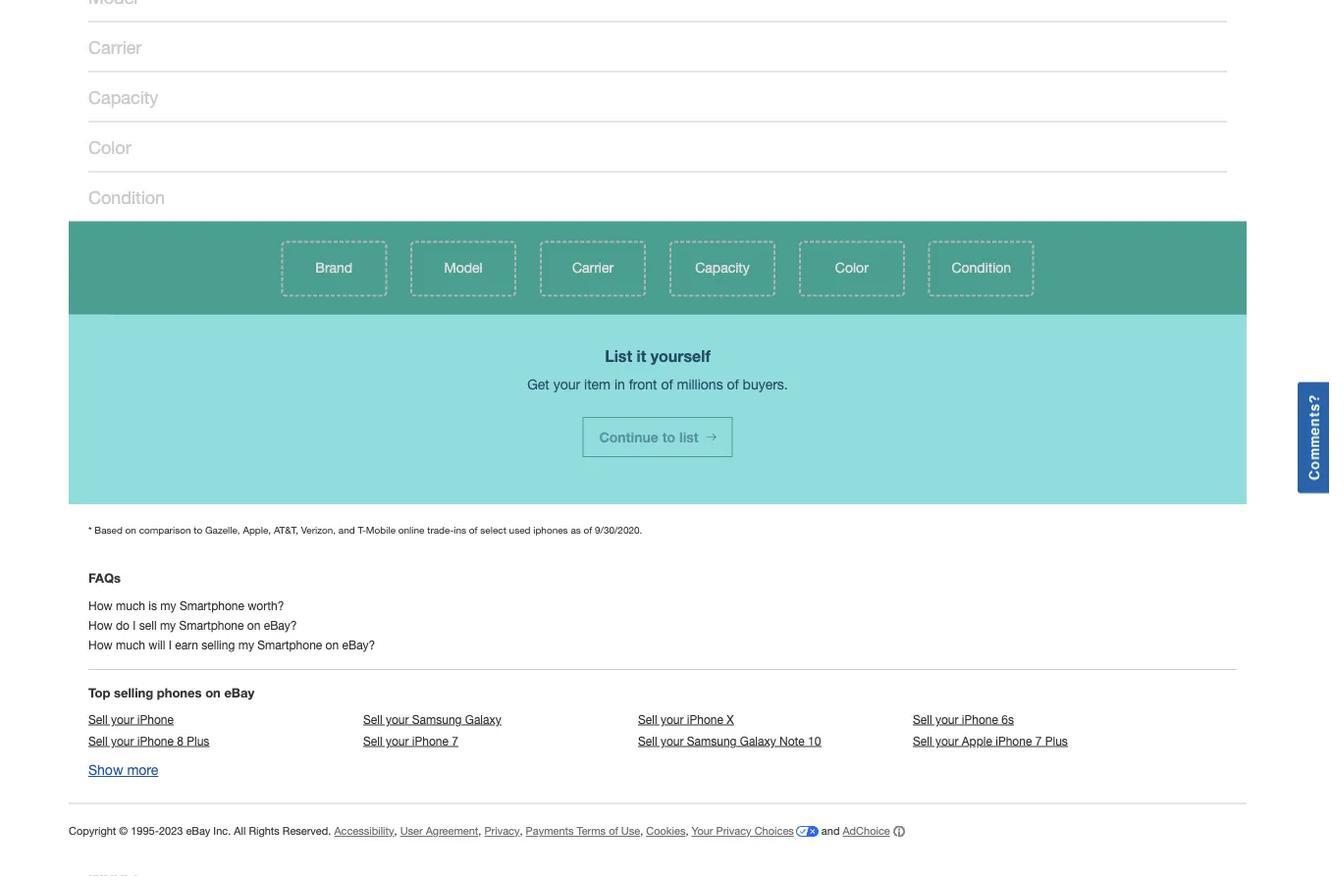 Task type: locate. For each thing, give the bounding box(es) containing it.
, left cookies at the bottom of page
[[640, 825, 643, 838]]

model
[[444, 259, 483, 276]]

0 vertical spatial color
[[88, 137, 131, 157]]

5 , from the left
[[686, 825, 689, 838]]

1 vertical spatial and
[[821, 825, 840, 838]]

, left payments
[[520, 825, 523, 838]]

1 much from the top
[[116, 599, 145, 613]]

galaxy for sell your samsung galaxy
[[465, 713, 501, 727]]

1 vertical spatial how
[[88, 619, 113, 632]]

i right do
[[133, 619, 136, 632]]

much down do
[[116, 638, 145, 652]]

of
[[661, 376, 673, 392], [727, 376, 739, 392], [469, 524, 478, 536], [584, 524, 592, 536], [609, 825, 618, 838]]

capacity
[[88, 87, 158, 107], [695, 259, 750, 276]]

1 horizontal spatial galaxy
[[740, 734, 776, 748]]

on
[[125, 524, 136, 536], [247, 619, 261, 632], [325, 638, 339, 652], [205, 685, 221, 701]]

your left x
[[661, 713, 684, 727]]

condition
[[88, 187, 165, 207], [952, 259, 1011, 276]]

inc.
[[213, 825, 231, 838]]

of right as in the left of the page
[[584, 524, 592, 536]]

1 7 from the left
[[452, 734, 458, 748]]

iphone up apple
[[962, 713, 998, 727]]

show
[[88, 762, 123, 779]]

1 vertical spatial much
[[116, 638, 145, 652]]

selling up sell your iphone
[[114, 685, 153, 701]]

continue to list
[[599, 429, 702, 445]]

iphone left x
[[687, 713, 723, 727]]

sell for sell your samsung galaxy
[[363, 713, 382, 727]]

and adchoice
[[818, 825, 890, 838]]

1 horizontal spatial ebay?
[[342, 638, 375, 652]]

of right front
[[661, 376, 673, 392]]

1 plus from the left
[[187, 734, 209, 748]]

0 vertical spatial much
[[116, 599, 145, 613]]

in
[[614, 376, 625, 392]]

verizon,
[[301, 524, 336, 536]]

item
[[584, 376, 611, 392]]

do
[[116, 619, 130, 632]]

sell for sell your iphone 7
[[363, 734, 382, 748]]

1 vertical spatial ebay
[[186, 825, 210, 838]]

of left use
[[609, 825, 618, 838]]

sell down sell your samsung galaxy
[[363, 734, 382, 748]]

sell
[[88, 713, 108, 727], [363, 713, 382, 727], [638, 713, 657, 727], [913, 713, 932, 727], [88, 734, 108, 748], [363, 734, 382, 748], [638, 734, 657, 748], [913, 734, 932, 748]]

1 horizontal spatial to
[[662, 429, 676, 445]]

sell for sell your apple iphone 7 plus
[[913, 734, 932, 748]]

0 vertical spatial and
[[339, 524, 355, 536]]

2 much from the top
[[116, 638, 145, 652]]

0 vertical spatial ebay
[[224, 685, 254, 701]]

4 , from the left
[[640, 825, 643, 838]]

your up show more
[[111, 713, 134, 727]]

i
[[133, 619, 136, 632], [169, 638, 172, 652]]

your down sell your iphone x
[[661, 734, 684, 748]]

ebay up sell your iphone link
[[224, 685, 254, 701]]

brand
[[315, 259, 353, 276]]

0 horizontal spatial selling
[[114, 685, 153, 701]]

my right sell
[[160, 619, 176, 632]]

0 horizontal spatial capacity
[[88, 87, 158, 107]]

carrier
[[88, 37, 142, 57], [572, 259, 614, 276]]

0 horizontal spatial 7
[[452, 734, 458, 748]]

0 horizontal spatial to
[[194, 524, 202, 536]]

rights
[[249, 825, 280, 838]]

0 horizontal spatial ebay?
[[264, 619, 297, 632]]

my
[[160, 599, 176, 613], [160, 619, 176, 632], [238, 638, 254, 652]]

smartphone down worth?
[[257, 638, 322, 652]]

1 privacy from the left
[[484, 825, 520, 838]]

3 , from the left
[[520, 825, 523, 838]]

all
[[234, 825, 246, 838]]

1 vertical spatial to
[[194, 524, 202, 536]]

ebay left inc.
[[186, 825, 210, 838]]

sell up 'sell your apple iphone 7 plus'
[[913, 713, 932, 727]]

0 vertical spatial i
[[133, 619, 136, 632]]

sell up show
[[88, 734, 108, 748]]

of right ins on the bottom
[[469, 524, 478, 536]]

0 vertical spatial samsung
[[412, 713, 462, 727]]

get
[[527, 376, 550, 392]]

my down worth?
[[238, 638, 254, 652]]

how up top
[[88, 638, 113, 652]]

1 horizontal spatial plus
[[1045, 734, 1068, 748]]

0 vertical spatial carrier
[[88, 37, 142, 57]]

samsung down x
[[687, 734, 737, 748]]

selling right earn
[[202, 638, 235, 652]]

1 vertical spatial i
[[169, 638, 172, 652]]

how down faqs
[[88, 599, 113, 613]]

iphone down the 6s
[[996, 734, 1032, 748]]

earn
[[175, 638, 198, 652]]

privacy right your
[[716, 825, 752, 838]]

1 horizontal spatial privacy
[[716, 825, 752, 838]]

show more button
[[88, 758, 158, 784]]

1 horizontal spatial i
[[169, 638, 172, 652]]

to
[[662, 429, 676, 445], [194, 524, 202, 536]]

7 down sell your samsung galaxy
[[452, 734, 458, 748]]

1 vertical spatial color
[[835, 259, 869, 276]]

samsung up sell your iphone 7
[[412, 713, 462, 727]]

1 horizontal spatial color
[[835, 259, 869, 276]]

0 vertical spatial selling
[[202, 638, 235, 652]]

and left "t-"
[[339, 524, 355, 536]]

much
[[116, 599, 145, 613], [116, 638, 145, 652]]

selling inside 'how much is my smartphone worth? how do i sell my smartphone on ebay? how much will i earn selling my smartphone on ebay?'
[[202, 638, 235, 652]]

1 vertical spatial selling
[[114, 685, 153, 701]]

sell down top
[[88, 713, 108, 727]]

your left apple
[[935, 734, 959, 748]]

iphone for sell your iphone 7
[[412, 734, 449, 748]]

buyers.
[[743, 376, 788, 392]]

1 vertical spatial ebay?
[[342, 638, 375, 652]]

sell inside 'link'
[[913, 734, 932, 748]]

your privacy choices link
[[692, 825, 818, 839]]

how
[[88, 599, 113, 613], [88, 619, 113, 632], [88, 638, 113, 652]]

0 horizontal spatial galaxy
[[465, 713, 501, 727]]

1 vertical spatial capacity
[[695, 259, 750, 276]]

get your item in front of millions of buyers.
[[527, 376, 788, 392]]

0 horizontal spatial privacy
[[484, 825, 520, 838]]

your down sell your samsung galaxy
[[386, 734, 409, 748]]

your up 'sell your apple iphone 7 plus'
[[935, 713, 959, 727]]

continue
[[599, 429, 658, 445]]

color
[[88, 137, 131, 157], [835, 259, 869, 276]]

your right get
[[553, 376, 580, 392]]

sell left x
[[638, 713, 657, 727]]

ebay
[[224, 685, 254, 701], [186, 825, 210, 838]]

front
[[629, 376, 657, 392]]

galaxy inside 'link'
[[740, 734, 776, 748]]

sell up sell your iphone 7
[[363, 713, 382, 727]]

sell your samsung galaxy note 10 link
[[638, 734, 913, 754]]

and left adchoice
[[821, 825, 840, 838]]

much up do
[[116, 599, 145, 613]]

iphone
[[137, 713, 174, 727], [687, 713, 723, 727], [962, 713, 998, 727], [137, 734, 174, 748], [412, 734, 449, 748], [996, 734, 1032, 748]]

1 vertical spatial carrier
[[572, 259, 614, 276]]

show more
[[88, 762, 158, 779]]

smartphone
[[180, 599, 244, 613], [179, 619, 244, 632], [257, 638, 322, 652]]

0 horizontal spatial condition
[[88, 187, 165, 207]]

privacy left payments
[[484, 825, 520, 838]]

7 down sell your iphone 6s link on the right of page
[[1035, 734, 1042, 748]]

iphone inside 'link'
[[412, 734, 449, 748]]

payments terms of use link
[[526, 825, 640, 839]]

2 vertical spatial smartphone
[[257, 638, 322, 652]]

sell your iphone x
[[638, 713, 734, 727]]

to left list
[[662, 429, 676, 445]]

, left your
[[686, 825, 689, 838]]

1 horizontal spatial and
[[821, 825, 840, 838]]

select
[[480, 524, 506, 536]]

0 vertical spatial ebay?
[[264, 619, 297, 632]]

mobile
[[366, 524, 396, 536]]

your
[[553, 376, 580, 392], [111, 713, 134, 727], [386, 713, 409, 727], [661, 713, 684, 727], [935, 713, 959, 727], [111, 734, 134, 748], [386, 734, 409, 748], [661, 734, 684, 748], [935, 734, 959, 748]]

ins
[[454, 524, 466, 536]]

sell for sell your iphone x
[[638, 713, 657, 727]]

2 7 from the left
[[1035, 734, 1042, 748]]

1 horizontal spatial ebay
[[224, 685, 254, 701]]

1995-
[[131, 825, 159, 838]]

2 privacy from the left
[[716, 825, 752, 838]]

at&t,
[[274, 524, 298, 536]]

plus
[[187, 734, 209, 748], [1045, 734, 1068, 748]]

ebay for 2023
[[186, 825, 210, 838]]

i right will
[[169, 638, 172, 652]]

phones
[[157, 685, 202, 701]]

1 horizontal spatial condition
[[952, 259, 1011, 276]]

0 horizontal spatial plus
[[187, 734, 209, 748]]

your for sell your iphone
[[111, 713, 134, 727]]

iphone down sell your samsung galaxy
[[412, 734, 449, 748]]

sell your iphone 6s link
[[913, 713, 1188, 733]]

galaxy down sell your iphone x link
[[740, 734, 776, 748]]

1 vertical spatial samsung
[[687, 734, 737, 748]]

, left user
[[394, 825, 397, 838]]

galaxy up the sell your iphone 7 'link'
[[465, 713, 501, 727]]

1 how from the top
[[88, 599, 113, 613]]

1 horizontal spatial selling
[[202, 638, 235, 652]]

, left privacy link
[[478, 825, 481, 838]]

how do i sell my smartphone on ebay? link
[[88, 619, 297, 632]]

smartphone up how much will i earn selling my smartphone on ebay? link
[[179, 619, 244, 632]]

accessibility link
[[334, 825, 394, 839]]

of left buyers.
[[727, 376, 739, 392]]

1 vertical spatial galaxy
[[740, 734, 776, 748]]

samsung for sell your samsung galaxy note 10
[[687, 734, 737, 748]]

1 horizontal spatial 7
[[1035, 734, 1042, 748]]

smartphone up how do i sell my smartphone on ebay? link
[[180, 599, 244, 613]]

sell down sell your iphone x
[[638, 734, 657, 748]]

0 horizontal spatial ebay
[[186, 825, 210, 838]]

sell for sell your iphone 6s sell your iphone 8 plus
[[913, 713, 932, 727]]

selling
[[202, 638, 235, 652], [114, 685, 153, 701]]

copyright © 1995-2023 ebay inc. all rights reserved. accessibility , user agreement , privacy , payments terms of use , cookies , your privacy choices
[[69, 825, 794, 838]]

0 vertical spatial galaxy
[[465, 713, 501, 727]]

0 vertical spatial condition
[[88, 187, 165, 207]]

0 horizontal spatial samsung
[[412, 713, 462, 727]]

privacy link
[[484, 825, 520, 839]]

1 vertical spatial condition
[[952, 259, 1011, 276]]

apple
[[962, 734, 992, 748]]

plus right 8
[[187, 734, 209, 748]]

1 horizontal spatial samsung
[[687, 734, 737, 748]]

0 vertical spatial to
[[662, 429, 676, 445]]

my right is
[[160, 599, 176, 613]]

to left 'gazelle,'
[[194, 524, 202, 536]]

your inside 'link'
[[935, 734, 959, 748]]

2 vertical spatial how
[[88, 638, 113, 652]]

will
[[149, 638, 165, 652]]

privacy
[[484, 825, 520, 838], [716, 825, 752, 838]]

7 inside 'link'
[[452, 734, 458, 748]]

as
[[571, 524, 581, 536]]

terms
[[577, 825, 606, 838]]

0 vertical spatial how
[[88, 599, 113, 613]]

sell your apple iphone 7 plus
[[913, 734, 1068, 748]]

samsung inside 'link'
[[687, 734, 737, 748]]

iphone down top selling phones on ebay on the bottom
[[137, 713, 174, 727]]

plus down sell your iphone 6s link on the right of page
[[1045, 734, 1068, 748]]

your up sell your iphone 7
[[386, 713, 409, 727]]

your for sell your iphone x
[[661, 713, 684, 727]]

use
[[621, 825, 640, 838]]

2 plus from the left
[[1045, 734, 1068, 748]]

sell your iphone
[[88, 713, 174, 727]]

your for sell your iphone 6s sell your iphone 8 plus
[[935, 713, 959, 727]]

sell left apple
[[913, 734, 932, 748]]

how left do
[[88, 619, 113, 632]]

1 horizontal spatial carrier
[[572, 259, 614, 276]]

your
[[692, 825, 713, 838]]

0 vertical spatial capacity
[[88, 87, 158, 107]]

millions
[[677, 376, 723, 392]]

,
[[394, 825, 397, 838], [478, 825, 481, 838], [520, 825, 523, 838], [640, 825, 643, 838], [686, 825, 689, 838]]

3 how from the top
[[88, 638, 113, 652]]

yourself
[[651, 346, 710, 365]]

your for sell your iphone 7
[[386, 734, 409, 748]]

it
[[637, 346, 646, 365]]

sell for sell your iphone
[[88, 713, 108, 727]]



Task type: vqa. For each thing, say whether or not it's contained in the screenshot.
bidder
no



Task type: describe. For each thing, give the bounding box(es) containing it.
6s
[[1001, 713, 1014, 727]]

used
[[509, 524, 531, 536]]

1 , from the left
[[394, 825, 397, 838]]

your for sell your samsung galaxy
[[386, 713, 409, 727]]

sell your iphone link
[[88, 713, 363, 733]]

continue to list button
[[582, 417, 733, 458]]

2 how from the top
[[88, 619, 113, 632]]

accessibility
[[334, 825, 394, 838]]

1 vertical spatial my
[[160, 619, 176, 632]]

*
[[88, 524, 92, 536]]

reserved.
[[283, 825, 331, 838]]

iphone inside 'link'
[[996, 734, 1032, 748]]

is
[[149, 599, 157, 613]]

your down sell your iphone
[[111, 734, 134, 748]]

ebay for on
[[224, 685, 254, 701]]

sell your samsung galaxy
[[363, 713, 501, 727]]

sell your iphone 8 plus link
[[88, 734, 363, 754]]

0 horizontal spatial i
[[133, 619, 136, 632]]

adchoice link
[[843, 824, 905, 840]]

iphone for sell your iphone 6s sell your iphone 8 plus
[[962, 713, 998, 727]]

iphone left 8
[[137, 734, 174, 748]]

sell for sell your samsung galaxy note 10
[[638, 734, 657, 748]]

iphones
[[533, 524, 568, 536]]

to inside button
[[662, 429, 676, 445]]

your for sell your samsung galaxy note 10
[[661, 734, 684, 748]]

top selling phones on ebay
[[88, 685, 254, 701]]

cookies link
[[646, 825, 686, 839]]

online
[[398, 524, 425, 536]]

x
[[727, 713, 734, 727]]

0 vertical spatial my
[[160, 599, 176, 613]]

how much is my smartphone worth? how do i sell my smartphone on ebay? how much will i earn selling my smartphone on ebay?
[[88, 599, 375, 652]]

* based on comparison to gazelle, apple, at&t, verizon, and t-mobile online trade-ins of select used iphones as of 9/30/2020.
[[88, 524, 642, 536]]

based
[[95, 524, 123, 536]]

0 horizontal spatial color
[[88, 137, 131, 157]]

sell your apple iphone 7 plus link
[[913, 734, 1188, 754]]

0 horizontal spatial carrier
[[88, 37, 142, 57]]

comparison
[[139, 524, 191, 536]]

1 vertical spatial smartphone
[[179, 619, 244, 632]]

choices
[[755, 825, 794, 838]]

note
[[779, 734, 805, 748]]

plus inside sell your iphone 6s sell your iphone 8 plus
[[187, 734, 209, 748]]

how much will i earn selling my smartphone on ebay? link
[[88, 638, 375, 652]]

sell your samsung galaxy note 10
[[638, 734, 821, 748]]

t-
[[358, 524, 366, 536]]

payments
[[526, 825, 574, 838]]

sell
[[139, 619, 157, 632]]

2 , from the left
[[478, 825, 481, 838]]

adchoice
[[843, 825, 890, 838]]

user agreement link
[[400, 825, 478, 839]]

plus inside 'link'
[[1045, 734, 1068, 748]]

1 horizontal spatial capacity
[[695, 259, 750, 276]]

top
[[88, 685, 110, 701]]

cookies
[[646, 825, 686, 838]]

sell your iphone x link
[[638, 713, 913, 733]]

more
[[127, 762, 158, 779]]

7 inside 'link'
[[1035, 734, 1042, 748]]

0 vertical spatial smartphone
[[180, 599, 244, 613]]

2 vertical spatial my
[[238, 638, 254, 652]]

list
[[605, 346, 632, 365]]

galaxy for sell your samsung galaxy note 10
[[740, 734, 776, 748]]

list
[[679, 429, 699, 445]]

©
[[119, 825, 128, 838]]

10
[[808, 734, 821, 748]]

samsung for sell your samsung galaxy
[[412, 713, 462, 727]]

agreement
[[426, 825, 478, 838]]

9/30/2020.
[[595, 524, 642, 536]]

gazelle,
[[205, 524, 240, 536]]

how much is my smartphone worth? link
[[88, 599, 284, 613]]

2023
[[159, 825, 183, 838]]

your for sell your apple iphone 7 plus
[[935, 734, 959, 748]]

user
[[400, 825, 423, 838]]

sell your iphone 7 link
[[363, 734, 638, 754]]

iphone for sell your iphone x
[[687, 713, 723, 727]]

iphone for sell your iphone
[[137, 713, 174, 727]]

sell your iphone 7
[[363, 734, 458, 748]]

sell your samsung galaxy link
[[363, 713, 638, 733]]

arrow image
[[706, 432, 716, 442]]

8
[[177, 734, 183, 748]]

sell your iphone 6s sell your iphone 8 plus
[[88, 713, 1014, 748]]

your for get your item in front of millions of buyers.
[[553, 376, 580, 392]]

trade-
[[427, 524, 454, 536]]

list it yourself
[[605, 346, 710, 365]]

apple,
[[243, 524, 271, 536]]

0 horizontal spatial and
[[339, 524, 355, 536]]

copyright
[[69, 825, 116, 838]]

worth?
[[248, 599, 284, 613]]

faqs
[[88, 571, 121, 586]]



